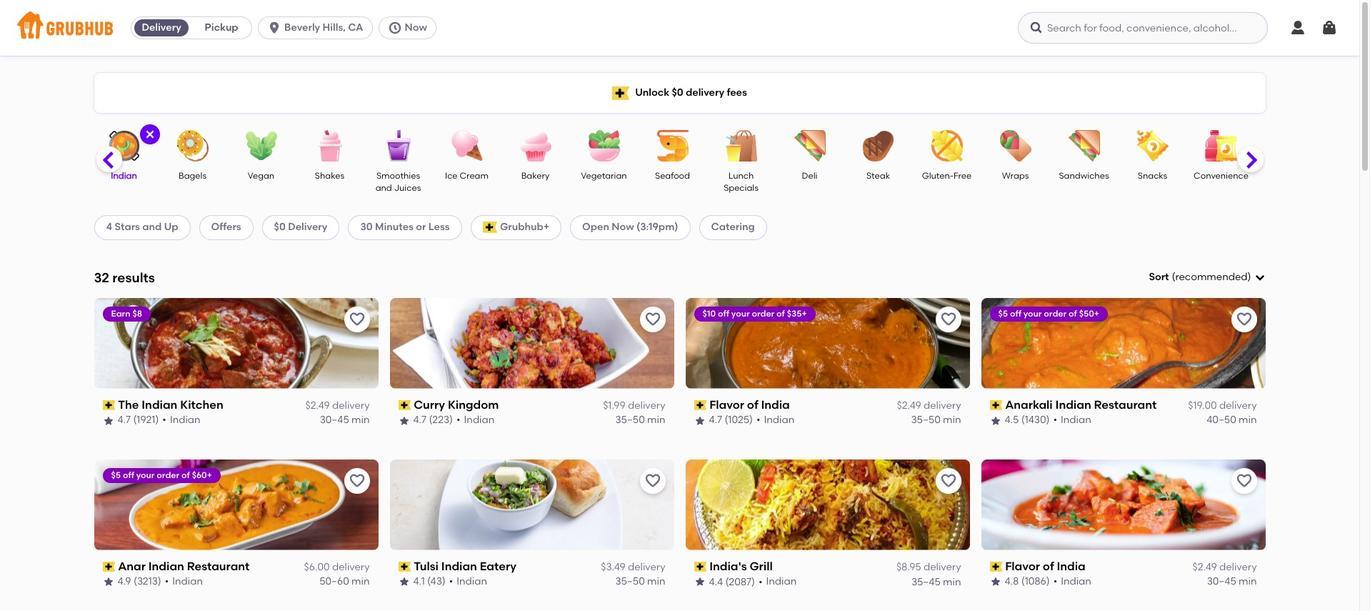 Task type: locate. For each thing, give the bounding box(es) containing it.
4.7 down the
[[118, 414, 131, 426]]

wraps
[[1003, 171, 1030, 181]]

• indian for 4.5 (1430)
[[1054, 414, 1092, 426]]

anarkali indian restaurant logo image
[[982, 298, 1266, 389]]

of left $60+
[[182, 470, 190, 480]]

your right $10
[[732, 309, 750, 319]]

indian
[[111, 171, 137, 181], [142, 398, 178, 412], [1056, 398, 1092, 412], [170, 414, 201, 426], [464, 414, 495, 426], [764, 414, 795, 426], [1061, 414, 1092, 426], [149, 559, 184, 573], [442, 559, 477, 573], [172, 576, 203, 588], [457, 576, 487, 588], [767, 576, 797, 588], [1062, 576, 1092, 588]]

off for anar
[[123, 470, 134, 480]]

beverly hills, ca
[[285, 21, 363, 34]]

flavor of india
[[710, 398, 790, 412], [1006, 559, 1086, 573]]

1 horizontal spatial restaurant
[[1095, 398, 1157, 412]]

svg image
[[1290, 19, 1307, 36], [1322, 19, 1339, 36], [144, 129, 155, 140]]

vegetarian image
[[579, 130, 629, 162]]

1 horizontal spatial 30–45
[[1208, 576, 1237, 588]]

grubhub plus flag logo image for unlock $0 delivery fees
[[613, 86, 630, 100]]

star icon image left 4.8
[[990, 576, 1002, 588]]

2 horizontal spatial off
[[1011, 309, 1022, 319]]

2 horizontal spatial subscription pass image
[[990, 400, 1003, 410]]

indian down anarkali indian restaurant
[[1061, 414, 1092, 426]]

0 horizontal spatial 4.7
[[118, 414, 131, 426]]

star icon image
[[103, 415, 114, 426], [398, 415, 410, 426], [694, 415, 706, 426], [990, 415, 1002, 426], [103, 576, 114, 588], [398, 576, 410, 588], [694, 576, 706, 588], [990, 576, 1002, 588]]

4.7 for the indian kitchen
[[118, 414, 131, 426]]

shakes image
[[305, 130, 355, 162]]

0 horizontal spatial $0
[[274, 221, 286, 233]]

$0 right offers
[[274, 221, 286, 233]]

0 horizontal spatial now
[[405, 21, 427, 34]]

1 vertical spatial delivery
[[288, 221, 328, 233]]

4 stars and up
[[106, 221, 178, 233]]

3 save this restaurant image from the left
[[1236, 311, 1253, 328]]

• indian down "the indian kitchen"
[[162, 414, 201, 426]]

subscription pass image for tulsi indian eatery
[[398, 562, 411, 572]]

flavor for (1086)
[[1006, 559, 1041, 573]]

now right the ca
[[405, 21, 427, 34]]

$5 off your order of $60+
[[111, 470, 212, 480]]

delivery for 4.9 (3213)
[[332, 561, 370, 573]]

0 horizontal spatial delivery
[[142, 21, 181, 34]]

flavor for (1025)
[[710, 398, 745, 412]]

• indian down kingdom
[[457, 414, 495, 426]]

min for 4.5 (1430)
[[1239, 414, 1258, 426]]

• for (1025)
[[757, 414, 761, 426]]

1 vertical spatial 30–45
[[1208, 576, 1237, 588]]

• indian
[[162, 414, 201, 426], [457, 414, 495, 426], [757, 414, 795, 426], [1054, 414, 1092, 426], [165, 576, 203, 588], [449, 576, 487, 588], [759, 576, 797, 588], [1054, 576, 1092, 588]]

$2.49 delivery for (1025)
[[897, 400, 962, 412]]

1 horizontal spatial $2.49 delivery
[[897, 400, 962, 412]]

1 horizontal spatial svg image
[[1290, 19, 1307, 36]]

4.8 (1086)
[[1005, 576, 1050, 588]]

35–50 for tulsi indian eatery
[[616, 576, 645, 588]]

subscription pass image
[[103, 400, 115, 410], [398, 400, 411, 410], [103, 562, 115, 572], [694, 562, 707, 572], [990, 562, 1003, 572]]

4.4
[[709, 576, 723, 588]]

(2087)
[[726, 576, 756, 588]]

0 horizontal spatial 30–45
[[320, 414, 349, 426]]

flavor
[[710, 398, 745, 412], [1006, 559, 1041, 573]]

1 horizontal spatial subscription pass image
[[694, 400, 707, 410]]

0 horizontal spatial flavor
[[710, 398, 745, 412]]

2 4.7 from the left
[[413, 414, 427, 426]]

1 horizontal spatial 4.7
[[413, 414, 427, 426]]

offers
[[211, 221, 241, 233]]

1 vertical spatial grubhub plus flag logo image
[[483, 222, 497, 233]]

35–50
[[616, 414, 645, 426], [912, 414, 941, 426], [616, 576, 645, 588]]

none field containing sort
[[1150, 270, 1266, 285]]

1 4.7 from the left
[[118, 414, 131, 426]]

• indian for 4.4 (2087)
[[759, 576, 797, 588]]

ice cream
[[445, 171, 489, 181]]

flavor of india logo image
[[686, 298, 970, 389], [982, 459, 1266, 550]]

save this restaurant image
[[348, 311, 366, 328], [348, 472, 366, 489], [644, 472, 662, 489], [940, 472, 957, 489], [1236, 472, 1253, 489]]

seafood
[[655, 171, 690, 181]]

order for anar
[[157, 470, 180, 480]]

subscription pass image
[[694, 400, 707, 410], [990, 400, 1003, 410], [398, 562, 411, 572]]

star icon image for 4.7 (1025)
[[694, 415, 706, 426]]

sandwiches image
[[1060, 130, 1110, 162]]

1 vertical spatial restaurant
[[187, 559, 250, 573]]

• for (1430)
[[1054, 414, 1058, 426]]

30 minutes or less
[[361, 221, 450, 233]]

$2.49 delivery for (1921)
[[306, 400, 370, 412]]

1 horizontal spatial $2.49
[[897, 400, 922, 412]]

star icon image left 4.9 on the bottom left of page
[[103, 576, 114, 588]]

grubhub+
[[500, 221, 550, 233]]

$10 off your order of $35+
[[703, 309, 807, 319]]

min for 4.1 (43)
[[648, 576, 666, 588]]

of for anar indian restaurant
[[182, 470, 190, 480]]

order left $60+
[[157, 470, 180, 480]]

32 results
[[94, 269, 155, 286]]

2 horizontal spatial $2.49
[[1193, 561, 1218, 573]]

and left up
[[142, 221, 162, 233]]

subscription pass image right the $1.99 delivery
[[694, 400, 707, 410]]

deli image
[[785, 130, 835, 162]]

star icon image left "4.7 (223)"
[[398, 415, 410, 426]]

subscription pass image for anarkali indian restaurant
[[990, 400, 1003, 410]]

1 horizontal spatial and
[[376, 183, 392, 193]]

1 horizontal spatial flavor of india logo image
[[982, 459, 1266, 550]]

deli
[[802, 171, 818, 181]]

0 vertical spatial restaurant
[[1095, 398, 1157, 412]]

india
[[762, 398, 790, 412], [1057, 559, 1086, 573]]

of up the (1086)
[[1043, 559, 1055, 573]]

order left '$50+'
[[1045, 309, 1067, 319]]

0 horizontal spatial save this restaurant image
[[644, 311, 662, 328]]

0 horizontal spatial your
[[136, 470, 155, 480]]

• right (1025)
[[757, 414, 761, 426]]

of
[[777, 309, 785, 319], [1069, 309, 1078, 319], [748, 398, 759, 412], [182, 470, 190, 480], [1043, 559, 1055, 573]]

0 horizontal spatial $2.49 delivery
[[306, 400, 370, 412]]

recommended
[[1176, 271, 1248, 283]]

delivery button
[[132, 16, 192, 39]]

star icon image left 4.5
[[990, 415, 1002, 426]]

1 vertical spatial flavor of india logo image
[[982, 459, 1266, 550]]

of left "$35+"
[[777, 309, 785, 319]]

0 vertical spatial flavor of india logo image
[[686, 298, 970, 389]]

star icon image left 4.4
[[694, 576, 706, 588]]

save this restaurant image for anarkali
[[1236, 311, 1253, 328]]

(1430)
[[1022, 414, 1050, 426]]

30–45 min for flavor of india
[[1208, 576, 1258, 588]]

flavor up 4.7 (1025)
[[710, 398, 745, 412]]

convenience image
[[1197, 130, 1247, 162]]

• indian for 4.1 (43)
[[449, 576, 487, 588]]

1 horizontal spatial your
[[732, 309, 750, 319]]

save this restaurant image for flavor
[[940, 311, 957, 328]]

beverly hills, ca button
[[258, 16, 378, 39]]

None field
[[1150, 270, 1266, 285]]

2 horizontal spatial $2.49 delivery
[[1193, 561, 1258, 573]]

• indian down tulsi indian eatery
[[449, 576, 487, 588]]

ice cream image
[[442, 130, 492, 162]]

subscription pass image for anar indian restaurant
[[103, 562, 115, 572]]

0 horizontal spatial off
[[123, 470, 134, 480]]

0 vertical spatial and
[[376, 183, 392, 193]]

• indian right the (1086)
[[1054, 576, 1092, 588]]

50–60 min
[[320, 576, 370, 588]]

star icon image for 4.4 (2087)
[[694, 576, 706, 588]]

0 horizontal spatial 30–45 min
[[320, 414, 370, 426]]

2 horizontal spatial save this restaurant image
[[1236, 311, 1253, 328]]

star icon image left 4.7 (1921)
[[103, 415, 114, 426]]

• for (2087)
[[759, 576, 763, 588]]

$2.49
[[306, 400, 330, 412], [897, 400, 922, 412], [1193, 561, 1218, 573]]

unlock $0 delivery fees
[[636, 86, 748, 99]]

delivery down shakes
[[288, 221, 328, 233]]

ca
[[348, 21, 363, 34]]

save this restaurant image for tulsi indian eatery
[[644, 472, 662, 489]]

delivery for 4.7 (1921)
[[332, 400, 370, 412]]

4.5 (1430)
[[1005, 414, 1050, 426]]

0 horizontal spatial flavor of india logo image
[[686, 298, 970, 389]]

delivery for 4.7 (1025)
[[924, 400, 962, 412]]

$19.00 delivery
[[1189, 400, 1258, 412]]

$5 for anar indian restaurant
[[111, 470, 121, 480]]

0 horizontal spatial flavor of india
[[710, 398, 790, 412]]

0 vertical spatial 30–45
[[320, 414, 349, 426]]

• right the (1086)
[[1054, 576, 1058, 588]]

the indian kitchen
[[118, 398, 224, 412]]

and down smoothies
[[376, 183, 392, 193]]

off for flavor
[[718, 309, 730, 319]]

1 vertical spatial $5
[[111, 470, 121, 480]]

lunch
[[729, 171, 754, 181]]

4.7 down curry
[[413, 414, 427, 426]]

india's
[[710, 559, 747, 573]]

)
[[1248, 271, 1252, 283]]

• down grill
[[759, 576, 763, 588]]

restaurant for anar indian restaurant
[[187, 559, 250, 573]]

• for (43)
[[449, 576, 453, 588]]

• down "the indian kitchen"
[[162, 414, 166, 426]]

0 horizontal spatial order
[[157, 470, 180, 480]]

0 vertical spatial 30–45 min
[[320, 414, 370, 426]]

1 vertical spatial 30–45 min
[[1208, 576, 1258, 588]]

3 4.7 from the left
[[709, 414, 723, 426]]

indian down tulsi indian eatery
[[457, 576, 487, 588]]

1 horizontal spatial order
[[752, 309, 775, 319]]

0 horizontal spatial $2.49
[[306, 400, 330, 412]]

0 vertical spatial $5
[[999, 309, 1009, 319]]

$3.49 delivery
[[601, 561, 666, 573]]

delivery left pickup
[[142, 21, 181, 34]]

4.4 (2087)
[[709, 576, 756, 588]]

1 vertical spatial now
[[612, 221, 634, 233]]

0 vertical spatial grubhub plus flag logo image
[[613, 86, 630, 100]]

1 vertical spatial $0
[[274, 221, 286, 233]]

0 horizontal spatial grubhub plus flag logo image
[[483, 222, 497, 233]]

0 vertical spatial india
[[762, 398, 790, 412]]

40–50 min
[[1207, 414, 1258, 426]]

sort
[[1150, 271, 1170, 283]]

• indian for 4.9 (3213)
[[165, 576, 203, 588]]

subscription pass image left the
[[103, 400, 115, 410]]

subscription pass image left tulsi
[[398, 562, 411, 572]]

0 horizontal spatial subscription pass image
[[398, 562, 411, 572]]

1 horizontal spatial save this restaurant image
[[940, 311, 957, 328]]

kingdom
[[448, 398, 499, 412]]

• for (3213)
[[165, 576, 169, 588]]

and
[[376, 183, 392, 193], [142, 221, 162, 233]]

• for (1921)
[[162, 414, 166, 426]]

indian up (43)
[[442, 559, 477, 573]]

1 horizontal spatial now
[[612, 221, 634, 233]]

min for 4.4 (2087)
[[944, 576, 962, 588]]

• right (1430)
[[1054, 414, 1058, 426]]

4.7
[[118, 414, 131, 426], [413, 414, 427, 426], [709, 414, 723, 426]]

flavor of india up the (1086)
[[1006, 559, 1086, 573]]

cream
[[460, 171, 489, 181]]

(1921)
[[133, 414, 159, 426]]

stars
[[115, 221, 140, 233]]

$60+
[[192, 470, 212, 480]]

sandwiches
[[1060, 171, 1110, 181]]

star icon image left "4.1" at the left
[[398, 576, 410, 588]]

35–50 min for curry kingdom
[[616, 414, 666, 426]]

30–45
[[320, 414, 349, 426], [1208, 576, 1237, 588]]

1 horizontal spatial grubhub plus flag logo image
[[613, 86, 630, 100]]

$8
[[133, 309, 142, 319]]

• right (3213)
[[165, 576, 169, 588]]

0 horizontal spatial india
[[762, 398, 790, 412]]

grill
[[750, 559, 773, 573]]

1 horizontal spatial off
[[718, 309, 730, 319]]

tulsi
[[414, 559, 439, 573]]

grubhub plus flag logo image
[[613, 86, 630, 100], [483, 222, 497, 233]]

0 horizontal spatial and
[[142, 221, 162, 233]]

$2.49 for 4.7 (1921)
[[306, 400, 330, 412]]

subscription pass image left anarkali
[[990, 400, 1003, 410]]

restaurant down anar indian restaurant logo at the left of the page
[[187, 559, 250, 573]]

grubhub plus flag logo image left grubhub+
[[483, 222, 497, 233]]

1 horizontal spatial india
[[1057, 559, 1086, 573]]

indian down indian image
[[111, 171, 137, 181]]

30–45 min
[[320, 414, 370, 426], [1208, 576, 1258, 588]]

of left '$50+'
[[1069, 309, 1078, 319]]

flavor up 4.8 (1086)
[[1006, 559, 1041, 573]]

4.7 left (1025)
[[709, 414, 723, 426]]

1 vertical spatial india
[[1057, 559, 1086, 573]]

subscription pass image left anar
[[103, 562, 115, 572]]

less
[[429, 221, 450, 233]]

35–45 min
[[912, 576, 962, 588]]

subscription pass image left curry
[[398, 400, 411, 410]]

free
[[954, 171, 972, 181]]

order left "$35+"
[[752, 309, 775, 319]]

30–45 for flavor of india
[[1208, 576, 1237, 588]]

india's grill logo image
[[686, 459, 970, 550]]

30–45 min for the indian kitchen
[[320, 414, 370, 426]]

35–50 for flavor of india
[[912, 414, 941, 426]]

save this restaurant image
[[644, 311, 662, 328], [940, 311, 957, 328], [1236, 311, 1253, 328]]

1 horizontal spatial $5
[[999, 309, 1009, 319]]

1 vertical spatial and
[[142, 221, 162, 233]]

smoothies
[[377, 171, 420, 181]]

2 horizontal spatial order
[[1045, 309, 1067, 319]]

restaurant
[[1095, 398, 1157, 412], [187, 559, 250, 573]]

your left '$50+'
[[1024, 309, 1042, 319]]

star icon image for 4.7 (1921)
[[103, 415, 114, 426]]

now button
[[378, 16, 442, 39]]

star icon image for 4.8 (1086)
[[990, 576, 1002, 588]]

• right (43)
[[449, 576, 453, 588]]

subscription pass image right $8.95 delivery
[[990, 562, 1003, 572]]

0 horizontal spatial $5
[[111, 470, 121, 480]]

$0 delivery
[[274, 221, 328, 233]]

smoothies and juices
[[376, 171, 421, 193]]

0 vertical spatial flavor
[[710, 398, 745, 412]]

subscription pass image left india's
[[694, 562, 707, 572]]

2 horizontal spatial 4.7
[[709, 414, 723, 426]]

min for 4.7 (1921)
[[352, 414, 370, 426]]

1 vertical spatial flavor
[[1006, 559, 1041, 573]]

svg image
[[267, 21, 282, 35], [388, 21, 402, 35], [1030, 21, 1044, 35], [1255, 272, 1266, 283]]

• indian down grill
[[759, 576, 797, 588]]

0 vertical spatial now
[[405, 21, 427, 34]]

1 vertical spatial flavor of india
[[1006, 559, 1086, 573]]

now right open at the top
[[612, 221, 634, 233]]

1 horizontal spatial 30–45 min
[[1208, 576, 1258, 588]]

1 horizontal spatial flavor of india
[[1006, 559, 1086, 573]]

star icon image left 4.7 (1025)
[[694, 415, 706, 426]]

restaurant down the anarkali indian restaurant logo in the right of the page
[[1095, 398, 1157, 412]]

or
[[416, 221, 426, 233]]

$0 right unlock
[[672, 86, 684, 99]]

4.1
[[413, 576, 425, 588]]

• indian down anarkali indian restaurant
[[1054, 414, 1092, 426]]

1 horizontal spatial $0
[[672, 86, 684, 99]]

• down curry kingdom
[[457, 414, 461, 426]]

• indian right (1025)
[[757, 414, 795, 426]]

2 horizontal spatial your
[[1024, 309, 1042, 319]]

main navigation navigation
[[0, 0, 1360, 56]]

order
[[752, 309, 775, 319], [1045, 309, 1067, 319], [157, 470, 180, 480]]

delivery for 4.1 (43)
[[628, 561, 666, 573]]

0 horizontal spatial svg image
[[144, 129, 155, 140]]

30
[[361, 221, 373, 233]]

0 vertical spatial delivery
[[142, 21, 181, 34]]

your down the (1921)
[[136, 470, 155, 480]]

your for anar
[[136, 470, 155, 480]]

$2.49 for 4.7 (1025)
[[897, 400, 922, 412]]

flavor of india up (1025)
[[710, 398, 790, 412]]

now inside button
[[405, 21, 427, 34]]

$5
[[999, 309, 1009, 319], [111, 470, 121, 480]]

0 vertical spatial flavor of india
[[710, 398, 790, 412]]

• indian down the anar indian restaurant
[[165, 576, 203, 588]]

0 horizontal spatial restaurant
[[187, 559, 250, 573]]

1 horizontal spatial delivery
[[288, 221, 328, 233]]

1 horizontal spatial flavor
[[1006, 559, 1041, 573]]

2 save this restaurant image from the left
[[940, 311, 957, 328]]

•
[[162, 414, 166, 426], [457, 414, 461, 426], [757, 414, 761, 426], [1054, 414, 1058, 426], [165, 576, 169, 588], [449, 576, 453, 588], [759, 576, 763, 588], [1054, 576, 1058, 588]]

grubhub plus flag logo image left unlock
[[613, 86, 630, 100]]



Task type: vqa. For each thing, say whether or not it's contained in the screenshot.


Task type: describe. For each thing, give the bounding box(es) containing it.
gluten-
[[923, 171, 954, 181]]

grubhub plus flag logo image for grubhub+
[[483, 222, 497, 233]]

4.7 (223)
[[413, 414, 453, 426]]

indian up the (1921)
[[142, 398, 178, 412]]

min for 4.7 (1025)
[[944, 414, 962, 426]]

4
[[106, 221, 112, 233]]

catering
[[712, 221, 755, 233]]

gluten-free
[[923, 171, 972, 181]]

delivery for 4.7 (223)
[[628, 400, 666, 412]]

beverly
[[285, 21, 320, 34]]

snacks image
[[1128, 130, 1178, 162]]

pickup
[[205, 21, 238, 34]]

4.7 (1921)
[[118, 414, 159, 426]]

curry
[[414, 398, 445, 412]]

• indian for 4.7 (1921)
[[162, 414, 201, 426]]

indian down the anar indian restaurant
[[172, 576, 203, 588]]

sort ( recommended )
[[1150, 271, 1252, 283]]

of for flavor of india
[[777, 309, 785, 319]]

shakes
[[315, 171, 345, 181]]

• indian for 4.7 (223)
[[457, 414, 495, 426]]

min for 4.9 (3213)
[[352, 576, 370, 588]]

svg image inside field
[[1255, 272, 1266, 283]]

tulsi indian eatery logo image
[[390, 459, 674, 550]]

$1.99 delivery
[[603, 400, 666, 412]]

(
[[1173, 271, 1176, 283]]

4.8
[[1005, 576, 1019, 588]]

anar
[[118, 559, 146, 573]]

flavor of india logo image for (1025)
[[686, 298, 970, 389]]

50–60
[[320, 576, 349, 588]]

and inside the smoothies and juices
[[376, 183, 392, 193]]

hills,
[[323, 21, 346, 34]]

indian down "the indian kitchen"
[[170, 414, 201, 426]]

off for anarkali
[[1011, 309, 1022, 319]]

star icon image for 4.9 (3213)
[[103, 576, 114, 588]]

$8.95 delivery
[[897, 561, 962, 573]]

35–50 min for flavor of india
[[912, 414, 962, 426]]

0 vertical spatial $0
[[672, 86, 684, 99]]

min for 4.7 (223)
[[648, 414, 666, 426]]

vegan
[[248, 171, 275, 181]]

(223)
[[429, 414, 453, 426]]

india's grill
[[710, 559, 773, 573]]

steak
[[867, 171, 891, 181]]

star icon image for 4.5 (1430)
[[990, 415, 1002, 426]]

anar indian restaurant logo image
[[94, 459, 378, 550]]

$3.49
[[601, 561, 626, 573]]

specials
[[724, 183, 759, 193]]

up
[[164, 221, 178, 233]]

• indian for 4.7 (1025)
[[757, 414, 795, 426]]

eatery
[[480, 559, 517, 573]]

subscription pass image for curry kingdom
[[398, 400, 411, 410]]

$8.95
[[897, 561, 922, 573]]

bakery
[[522, 171, 550, 181]]

anarkali indian restaurant
[[1006, 398, 1157, 412]]

anar indian restaurant
[[118, 559, 250, 573]]

delivery for 4.5 (1430)
[[1220, 400, 1258, 412]]

1 save this restaurant image from the left
[[644, 311, 662, 328]]

30–45 for the indian kitchen
[[320, 414, 349, 426]]

snacks
[[1138, 171, 1168, 181]]

4.5
[[1005, 414, 1020, 426]]

open now (3:19pm)
[[583, 221, 679, 233]]

steak image
[[854, 130, 904, 162]]

minutes
[[375, 221, 414, 233]]

save this restaurant image for india's grill
[[940, 472, 957, 489]]

$2.49 for 4.8 (1086)
[[1193, 561, 1218, 573]]

indian image
[[99, 130, 149, 162]]

35–50 for curry kingdom
[[616, 414, 645, 426]]

vegan image
[[236, 130, 286, 162]]

(43)
[[427, 576, 446, 588]]

4.7 (1025)
[[709, 414, 753, 426]]

gluten free image
[[922, 130, 972, 162]]

$50+
[[1080, 309, 1100, 319]]

earn $8
[[111, 309, 142, 319]]

(3:19pm)
[[637, 221, 679, 233]]

star icon image for 4.7 (223)
[[398, 415, 410, 426]]

subscription pass image for india's grill
[[694, 562, 707, 572]]

kitchen
[[180, 398, 224, 412]]

svg image inside now button
[[388, 21, 402, 35]]

2 horizontal spatial svg image
[[1322, 19, 1339, 36]]

pickup button
[[192, 16, 252, 39]]

of for anarkali indian restaurant
[[1069, 309, 1078, 319]]

flavor of india logo image for (1086)
[[982, 459, 1266, 550]]

indian up (3213)
[[149, 559, 184, 573]]

india for (1086)
[[1057, 559, 1086, 573]]

seafood image
[[648, 130, 698, 162]]

star icon image for 4.1 (43)
[[398, 576, 410, 588]]

Search for food, convenience, alcohol... search field
[[1019, 12, 1269, 44]]

the indian kitchen logo image
[[94, 298, 378, 389]]

india for (1025)
[[762, 398, 790, 412]]

40–50
[[1207, 414, 1237, 426]]

subscription pass image for the indian kitchen
[[103, 400, 115, 410]]

(3213)
[[134, 576, 161, 588]]

order for flavor
[[752, 309, 775, 319]]

smoothies and juices image
[[373, 130, 423, 162]]

4.7 for curry kingdom
[[413, 414, 427, 426]]

flavor of india for (1025)
[[710, 398, 790, 412]]

unlock
[[636, 86, 670, 99]]

• for (1086)
[[1054, 576, 1058, 588]]

indian down kingdom
[[464, 414, 495, 426]]

indian right anarkali
[[1056, 398, 1092, 412]]

of up (1025)
[[748, 398, 759, 412]]

35–50 min for tulsi indian eatery
[[616, 576, 666, 588]]

$5 for anarkali indian restaurant
[[999, 309, 1009, 319]]

min for 4.8 (1086)
[[1239, 576, 1258, 588]]

$5 off your order of $50+
[[999, 309, 1100, 319]]

save this restaurant image for flavor of india
[[1236, 472, 1253, 489]]

• for (223)
[[457, 414, 461, 426]]

$6.00
[[304, 561, 330, 573]]

your for flavor
[[732, 309, 750, 319]]

lunch specials
[[724, 171, 759, 193]]

$2.49 delivery for (1086)
[[1193, 561, 1258, 573]]

$19.00
[[1189, 400, 1218, 412]]

4.9
[[118, 576, 131, 588]]

$6.00 delivery
[[304, 561, 370, 573]]

fees
[[727, 86, 748, 99]]

anarkali
[[1006, 398, 1053, 412]]

$35+
[[787, 309, 807, 319]]

order for anarkali
[[1045, 309, 1067, 319]]

delivery inside button
[[142, 21, 181, 34]]

4.7 for flavor of india
[[709, 414, 723, 426]]

subscription pass image for flavor of india
[[990, 562, 1003, 572]]

delivery for 4.8 (1086)
[[1220, 561, 1258, 573]]

results
[[112, 269, 155, 286]]

subscription pass image for flavor of india
[[694, 400, 707, 410]]

tulsi indian eatery
[[414, 559, 517, 573]]

svg image inside beverly hills, ca button
[[267, 21, 282, 35]]

flavor of india for (1086)
[[1006, 559, 1086, 573]]

bakery image
[[511, 130, 561, 162]]

$1.99
[[603, 400, 626, 412]]

$10
[[703, 309, 716, 319]]

restaurant for anarkali indian restaurant
[[1095, 398, 1157, 412]]

curry kingdom
[[414, 398, 499, 412]]

• indian for 4.8 (1086)
[[1054, 576, 1092, 588]]

32
[[94, 269, 109, 286]]

convenience
[[1194, 171, 1249, 181]]

indian down grill
[[767, 576, 797, 588]]

lunch specials image
[[717, 130, 767, 162]]

your for anarkali
[[1024, 309, 1042, 319]]

indian right (1025)
[[764, 414, 795, 426]]

juices
[[394, 183, 421, 193]]

indian right the (1086)
[[1062, 576, 1092, 588]]

delivery for 4.4 (2087)
[[924, 561, 962, 573]]

open
[[583, 221, 610, 233]]

vegetarian
[[581, 171, 627, 181]]

bagels image
[[168, 130, 218, 162]]

wraps image
[[991, 130, 1041, 162]]

curry kingdom logo image
[[390, 298, 674, 389]]

ice
[[445, 171, 458, 181]]

35–45
[[912, 576, 941, 588]]

the
[[118, 398, 139, 412]]



